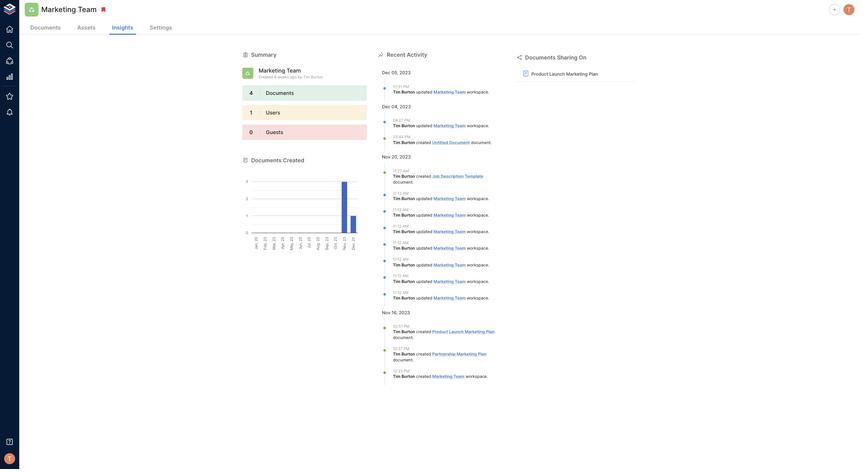Task type: vqa. For each thing, say whether or not it's contained in the screenshot.


Task type: describe. For each thing, give the bounding box(es) containing it.
insights
[[112, 24, 133, 31]]

nov 20, 2023
[[382, 154, 411, 160]]

workspace inside 11:13 am tim burton updated marketing team workspace .
[[467, 196, 488, 201]]

4 11:12 from the top
[[393, 257, 402, 262]]

job description template link
[[433, 174, 484, 179]]

04:27
[[393, 118, 404, 123]]

8 updated from the top
[[416, 279, 433, 284]]

dec for dec 05, 2023
[[382, 70, 391, 75]]

2 11:12 from the top
[[393, 224, 402, 229]]

05,
[[392, 70, 399, 75]]

marketing inside 04:27 pm tim burton updated marketing team workspace .
[[434, 123, 454, 128]]

a chart. image
[[242, 164, 367, 250]]

marketing team created 4 weeks ago by tim burton
[[259, 67, 323, 79]]

. inside 12:35 pm tim burton created marketing team workspace .
[[487, 374, 488, 379]]

marketing inside product launch marketing plan link
[[567, 71, 588, 77]]

1 11:12 am tim burton updated marketing team workspace . from the top
[[393, 207, 490, 218]]

1
[[250, 109, 253, 116]]

12:37 pm tim burton created partnership marketing plan document .
[[393, 346, 487, 363]]

02:51
[[393, 324, 403, 329]]

3 11:12 from the top
[[393, 240, 402, 245]]

workspace inside 04:27 pm tim burton updated marketing team workspace .
[[467, 123, 488, 128]]

insights link
[[109, 21, 136, 35]]

documents down weeks
[[266, 90, 294, 96]]

team inside 11:13 am tim burton updated marketing team workspace .
[[455, 196, 466, 201]]

created for untitled
[[416, 140, 431, 145]]

marketing inside 12:37 pm tim burton created partnership marketing plan document .
[[457, 352, 477, 357]]

untitled document link
[[433, 140, 470, 145]]

partnership marketing plan link
[[433, 352, 487, 357]]

6 11:12 from the top
[[393, 290, 402, 295]]

workspace inside 12:35 pm tim burton created marketing team workspace .
[[466, 374, 487, 379]]

01:51
[[393, 84, 402, 89]]

product launch marketing plan
[[532, 71, 598, 77]]

. inside 11:27 am tim burton created job description template document .
[[413, 179, 414, 185]]

document inside 12:37 pm tim burton created partnership marketing plan document .
[[393, 357, 413, 363]]

01:51 pm tim burton updated marketing team workspace .
[[393, 84, 490, 95]]

team inside 12:35 pm tim burton created marketing team workspace .
[[454, 374, 465, 379]]

marketing inside 12:35 pm tim burton created marketing team workspace .
[[433, 374, 453, 379]]

updated inside 04:27 pm tim burton updated marketing team workspace .
[[416, 123, 433, 128]]

12:35
[[393, 369, 403, 374]]

6 updated from the top
[[416, 246, 433, 251]]

burton inside 01:51 pm tim burton updated marketing team workspace .
[[402, 89, 415, 95]]

created inside marketing team created 4 weeks ago by tim burton
[[259, 75, 273, 79]]

documents for documents created
[[251, 157, 282, 164]]

0 vertical spatial plan
[[589, 71, 598, 77]]

nov 16, 2023
[[382, 310, 410, 315]]

5 11:12 am tim burton updated marketing team workspace . from the top
[[393, 274, 490, 284]]

2023 for dec 05, 2023
[[400, 70, 411, 75]]

assets
[[77, 24, 96, 31]]

created for product
[[416, 329, 431, 334]]

tim inside 11:27 am tim burton created job description template document .
[[393, 174, 401, 179]]

11:27
[[393, 168, 402, 173]]

guests
[[266, 129, 283, 136]]

2 11:12 am tim burton updated marketing team workspace . from the top
[[393, 224, 490, 234]]

3 11:12 am tim burton updated marketing team workspace . from the top
[[393, 240, 490, 251]]

burton inside 12:35 pm tim burton created marketing team workspace .
[[402, 374, 415, 379]]

by
[[298, 75, 302, 79]]

untitled
[[433, 140, 449, 145]]

tim inside 12:35 pm tim burton created marketing team workspace .
[[393, 374, 401, 379]]

burton inside the 03:44 pm tim burton created untitled document document .
[[402, 140, 415, 145]]

team inside 01:51 pm tim burton updated marketing team workspace .
[[455, 89, 466, 95]]

pm for 12:37 pm tim burton created partnership marketing plan document .
[[404, 346, 410, 351]]

0 horizontal spatial product launch marketing plan link
[[433, 329, 495, 334]]

activity
[[407, 51, 428, 58]]

a chart. element
[[242, 164, 367, 250]]

pm for 01:51 pm tim burton updated marketing team workspace .
[[404, 84, 409, 89]]

pm for 02:51 pm tim burton created product launch marketing plan document .
[[404, 324, 410, 329]]

. inside 01:51 pm tim burton updated marketing team workspace .
[[488, 89, 490, 95]]

summary
[[251, 51, 277, 58]]

team inside 04:27 pm tim burton updated marketing team workspace .
[[455, 123, 466, 128]]

burton inside 12:37 pm tim burton created partnership marketing plan document .
[[402, 352, 415, 357]]

updated inside 01:51 pm tim burton updated marketing team workspace .
[[416, 89, 433, 95]]

partnership
[[433, 352, 456, 357]]

0 horizontal spatial t button
[[2, 451, 17, 466]]

0 vertical spatial launch
[[550, 71, 565, 77]]

nov for nov 16, 2023
[[382, 310, 391, 315]]

1 11:12 from the top
[[393, 207, 402, 212]]



Task type: locate. For each thing, give the bounding box(es) containing it.
nov left '16,'
[[382, 310, 391, 315]]

. inside the 03:44 pm tim burton created untitled document document .
[[491, 140, 492, 145]]

3 updated from the top
[[416, 196, 433, 201]]

1 vertical spatial t
[[8, 455, 12, 463]]

product down documents sharing on
[[532, 71, 549, 77]]

assets link
[[75, 21, 98, 35]]

am inside 11:27 am tim burton created job description template document .
[[403, 168, 409, 173]]

pm inside 12:37 pm tim burton created partnership marketing plan document .
[[404, 346, 410, 351]]

launch
[[550, 71, 565, 77], [449, 329, 464, 334]]

1 vertical spatial launch
[[449, 329, 464, 334]]

6 11:12 am tim burton updated marketing team workspace . from the top
[[393, 290, 490, 301]]

nov for nov 20, 2023
[[382, 154, 391, 160]]

2023 right 04,
[[400, 104, 411, 109]]

pm inside 02:51 pm tim burton created product launch marketing plan document .
[[404, 324, 410, 329]]

pm inside 04:27 pm tim burton updated marketing team workspace .
[[405, 118, 410, 123]]

marketing inside 01:51 pm tim burton updated marketing team workspace .
[[434, 89, 454, 95]]

updated inside 11:13 am tim burton updated marketing team workspace .
[[416, 196, 433, 201]]

burton inside 11:13 am tim burton updated marketing team workspace .
[[402, 196, 415, 201]]

product launch marketing plan link
[[517, 67, 636, 82], [433, 329, 495, 334]]

product launch marketing plan link down on
[[517, 67, 636, 82]]

created inside 02:51 pm tim burton created product launch marketing plan document .
[[416, 329, 431, 334]]

4 updated from the top
[[416, 213, 433, 218]]

0 vertical spatial t
[[848, 6, 852, 13]]

5 updated from the top
[[416, 229, 433, 234]]

pm
[[404, 84, 409, 89], [405, 118, 410, 123], [405, 135, 411, 139], [404, 324, 410, 329], [404, 346, 410, 351], [404, 369, 410, 374]]

workspace
[[467, 89, 488, 95], [467, 123, 488, 128], [467, 196, 488, 201], [467, 213, 488, 218], [467, 229, 488, 234], [467, 246, 488, 251], [467, 262, 488, 268], [467, 279, 488, 284], [467, 295, 488, 301], [466, 374, 487, 379]]

document
[[471, 140, 491, 145], [393, 179, 413, 185], [393, 335, 413, 340], [393, 357, 413, 363]]

.
[[488, 89, 490, 95], [488, 123, 490, 128], [491, 140, 492, 145], [413, 179, 414, 185], [488, 196, 490, 201], [488, 213, 490, 218], [488, 229, 490, 234], [488, 246, 490, 251], [488, 262, 490, 268], [488, 279, 490, 284], [488, 295, 490, 301], [413, 335, 414, 340], [413, 357, 414, 363], [487, 374, 488, 379]]

2 updated from the top
[[416, 123, 433, 128]]

sharing
[[557, 54, 578, 61]]

pm right 02:51
[[404, 324, 410, 329]]

1 nov from the top
[[382, 154, 391, 160]]

0 vertical spatial created
[[259, 75, 273, 79]]

03:44
[[393, 135, 404, 139]]

documents down the marketing team in the top of the page
[[30, 24, 61, 31]]

0 horizontal spatial 4
[[250, 90, 253, 96]]

t button
[[843, 3, 856, 16], [2, 451, 17, 466]]

documents
[[30, 24, 61, 31], [526, 54, 556, 61], [266, 90, 294, 96], [251, 157, 282, 164]]

. inside 11:13 am tim burton updated marketing team workspace .
[[488, 196, 490, 201]]

document
[[450, 140, 470, 145]]

recent
[[387, 51, 406, 58]]

11:13 am tim burton updated marketing team workspace .
[[393, 191, 490, 201]]

document up the "12:37"
[[393, 335, 413, 340]]

created inside 12:37 pm tim burton created partnership marketing plan document .
[[416, 352, 431, 357]]

11:13
[[393, 191, 402, 196]]

created
[[259, 75, 273, 79], [283, 157, 305, 164]]

created up 12:37 pm tim burton created partnership marketing plan document .
[[416, 329, 431, 334]]

1 created from the top
[[416, 140, 431, 145]]

settings
[[150, 24, 172, 31]]

created down guests
[[283, 157, 305, 164]]

16,
[[392, 310, 398, 315]]

0 horizontal spatial product
[[433, 329, 448, 334]]

4
[[274, 75, 277, 79], [250, 90, 253, 96]]

2023 for nov 20, 2023
[[400, 154, 411, 160]]

job
[[433, 174, 440, 179]]

2 dec from the top
[[382, 104, 391, 109]]

documents for documents sharing on
[[526, 54, 556, 61]]

1 vertical spatial nov
[[382, 310, 391, 315]]

burton
[[311, 75, 323, 79], [402, 89, 415, 95], [402, 123, 415, 128], [402, 140, 415, 145], [402, 174, 415, 179], [402, 196, 415, 201], [402, 213, 415, 218], [402, 229, 415, 234], [402, 246, 415, 251], [402, 262, 415, 268], [402, 279, 415, 284], [402, 295, 415, 301], [402, 329, 415, 334], [402, 352, 415, 357], [402, 374, 415, 379]]

1 horizontal spatial t
[[848, 6, 852, 13]]

pm inside 01:51 pm tim burton updated marketing team workspace .
[[404, 84, 409, 89]]

document inside the 03:44 pm tim burton created untitled document document .
[[471, 140, 491, 145]]

product
[[532, 71, 549, 77], [433, 329, 448, 334]]

tim inside 02:51 pm tim burton created product launch marketing plan document .
[[393, 329, 401, 334]]

tim inside 04:27 pm tim burton updated marketing team workspace .
[[393, 123, 401, 128]]

document right document
[[471, 140, 491, 145]]

. inside 12:37 pm tim burton created partnership marketing plan document .
[[413, 357, 414, 363]]

1 horizontal spatial t button
[[843, 3, 856, 16]]

dec left 04,
[[382, 104, 391, 109]]

team inside marketing team created 4 weeks ago by tim burton
[[287, 67, 301, 74]]

burton inside marketing team created 4 weeks ago by tim burton
[[311, 75, 323, 79]]

dec 04, 2023
[[382, 104, 411, 109]]

created left weeks
[[259, 75, 273, 79]]

created inside 11:27 am tim burton created job description template document .
[[416, 174, 431, 179]]

team
[[78, 5, 97, 14], [287, 67, 301, 74], [455, 89, 466, 95], [455, 123, 466, 128], [455, 196, 466, 201], [455, 213, 466, 218], [455, 229, 466, 234], [455, 246, 466, 251], [455, 262, 466, 268], [455, 279, 466, 284], [455, 295, 466, 301], [454, 374, 465, 379]]

2023 for nov 16, 2023
[[399, 310, 410, 315]]

dec for dec 04, 2023
[[382, 104, 391, 109]]

2 nov from the top
[[382, 310, 391, 315]]

launch down documents sharing on
[[550, 71, 565, 77]]

on
[[579, 54, 587, 61]]

documents link
[[28, 21, 64, 35]]

product up 12:37 pm tim burton created partnership marketing plan document .
[[433, 329, 448, 334]]

7 updated from the top
[[416, 262, 433, 268]]

11:12
[[393, 207, 402, 212], [393, 224, 402, 229], [393, 240, 402, 245], [393, 257, 402, 262], [393, 274, 402, 278], [393, 290, 402, 295]]

pm right 03:44
[[405, 135, 411, 139]]

dec left 05,
[[382, 70, 391, 75]]

pm right 01:51 at the top
[[404, 84, 409, 89]]

4 created from the top
[[416, 352, 431, 357]]

. inside 02:51 pm tim burton created product launch marketing plan document .
[[413, 335, 414, 340]]

12:37
[[393, 346, 403, 351]]

weeks
[[278, 75, 289, 79]]

2023 for dec 04, 2023
[[400, 104, 411, 109]]

workspace inside 01:51 pm tim burton updated marketing team workspace .
[[467, 89, 488, 95]]

settings link
[[147, 21, 175, 35]]

. inside 04:27 pm tim burton updated marketing team workspace .
[[488, 123, 490, 128]]

0 vertical spatial dec
[[382, 70, 391, 75]]

nov left 20,
[[382, 154, 391, 160]]

document up 12:35
[[393, 357, 413, 363]]

2023 right 05,
[[400, 70, 411, 75]]

plan
[[589, 71, 598, 77], [486, 329, 495, 334], [478, 352, 487, 357]]

1 vertical spatial created
[[283, 157, 305, 164]]

1 dec from the top
[[382, 70, 391, 75]]

tim inside 01:51 pm tim burton updated marketing team workspace .
[[393, 89, 401, 95]]

pm for 03:44 pm tim burton created untitled document document .
[[405, 135, 411, 139]]

1 updated from the top
[[416, 89, 433, 95]]

documents left sharing
[[526, 54, 556, 61]]

product launch marketing plan link up partnership marketing plan link at the right bottom of page
[[433, 329, 495, 334]]

1 vertical spatial plan
[[486, 329, 495, 334]]

2 vertical spatial plan
[[478, 352, 487, 357]]

1 horizontal spatial product
[[532, 71, 549, 77]]

pm right 12:35
[[404, 369, 410, 374]]

pm right 04:27
[[405, 118, 410, 123]]

updated
[[416, 89, 433, 95], [416, 123, 433, 128], [416, 196, 433, 201], [416, 213, 433, 218], [416, 229, 433, 234], [416, 246, 433, 251], [416, 262, 433, 268], [416, 279, 433, 284], [416, 295, 433, 301]]

1 vertical spatial product
[[433, 329, 448, 334]]

created for partnership
[[416, 352, 431, 357]]

document inside 11:27 am tim burton created job description template document .
[[393, 179, 413, 185]]

users
[[266, 109, 280, 116]]

2023 right '16,'
[[399, 310, 410, 315]]

documents created
[[251, 157, 305, 164]]

template
[[465, 174, 484, 179]]

document up 11:13
[[393, 179, 413, 185]]

0 horizontal spatial launch
[[449, 329, 464, 334]]

12:35 pm tim burton created marketing team workspace .
[[393, 369, 488, 379]]

tim inside the 03:44 pm tim burton created untitled document document .
[[393, 140, 401, 145]]

burton inside 11:27 am tim burton created job description template document .
[[402, 174, 415, 179]]

2 created from the top
[[416, 174, 431, 179]]

4 left weeks
[[274, 75, 277, 79]]

launch up partnership marketing plan link at the right bottom of page
[[449, 329, 464, 334]]

20,
[[392, 154, 399, 160]]

1 vertical spatial dec
[[382, 104, 391, 109]]

nov
[[382, 154, 391, 160], [382, 310, 391, 315]]

5 11:12 from the top
[[393, 274, 402, 278]]

tim inside marketing team created 4 weeks ago by tim burton
[[303, 75, 310, 79]]

1 horizontal spatial created
[[283, 157, 305, 164]]

created left the untitled
[[416, 140, 431, 145]]

created left partnership on the right
[[416, 352, 431, 357]]

0 horizontal spatial created
[[259, 75, 273, 79]]

plan inside 02:51 pm tim burton created product launch marketing plan document .
[[486, 329, 495, 334]]

launch inside 02:51 pm tim burton created product launch marketing plan document .
[[449, 329, 464, 334]]

4 inside marketing team created 4 weeks ago by tim burton
[[274, 75, 277, 79]]

documents down guests
[[251, 157, 282, 164]]

burton inside 04:27 pm tim burton updated marketing team workspace .
[[402, 123, 415, 128]]

plan inside 12:37 pm tim burton created partnership marketing plan document .
[[478, 352, 487, 357]]

0 vertical spatial t button
[[843, 3, 856, 16]]

recent activity
[[387, 51, 428, 58]]

created for job
[[416, 174, 431, 179]]

marketing team
[[41, 5, 97, 14]]

0 vertical spatial nov
[[382, 154, 391, 160]]

burton inside 02:51 pm tim burton created product launch marketing plan document .
[[402, 329, 415, 334]]

1 vertical spatial 4
[[250, 90, 253, 96]]

pm inside the 03:44 pm tim burton created untitled document document .
[[405, 135, 411, 139]]

04,
[[392, 104, 399, 109]]

1 horizontal spatial launch
[[550, 71, 565, 77]]

pm for 12:35 pm tim burton created marketing team workspace .
[[404, 369, 410, 374]]

marketing inside 11:13 am tim burton updated marketing team workspace .
[[434, 196, 454, 201]]

0 horizontal spatial t
[[8, 455, 12, 463]]

pm inside 12:35 pm tim burton created marketing team workspace .
[[404, 369, 410, 374]]

11:27 am tim burton created job description template document .
[[393, 168, 484, 185]]

remove bookmark image
[[101, 7, 107, 13]]

tim
[[303, 75, 310, 79], [393, 89, 401, 95], [393, 123, 401, 128], [393, 140, 401, 145], [393, 174, 401, 179], [393, 196, 401, 201], [393, 213, 401, 218], [393, 229, 401, 234], [393, 246, 401, 251], [393, 262, 401, 268], [393, 279, 401, 284], [393, 295, 401, 301], [393, 329, 401, 334], [393, 352, 401, 357], [393, 374, 401, 379]]

4 up '1'
[[250, 90, 253, 96]]

created for marketing
[[416, 374, 431, 379]]

11:12 am tim burton updated marketing team workspace .
[[393, 207, 490, 218], [393, 224, 490, 234], [393, 240, 490, 251], [393, 257, 490, 268], [393, 274, 490, 284], [393, 290, 490, 301]]

9 updated from the top
[[416, 295, 433, 301]]

5 created from the top
[[416, 374, 431, 379]]

2023
[[400, 70, 411, 75], [400, 104, 411, 109], [400, 154, 411, 160], [399, 310, 410, 315]]

0 vertical spatial 4
[[274, 75, 277, 79]]

marketing
[[41, 5, 76, 14], [259, 67, 285, 74], [567, 71, 588, 77], [434, 89, 454, 95], [434, 123, 454, 128], [434, 196, 454, 201], [434, 213, 454, 218], [434, 229, 454, 234], [434, 246, 454, 251], [434, 262, 454, 268], [434, 279, 454, 284], [434, 295, 454, 301], [465, 329, 485, 334], [457, 352, 477, 357], [433, 374, 453, 379]]

t
[[848, 6, 852, 13], [8, 455, 12, 463]]

03:44 pm tim burton created untitled document document .
[[393, 135, 492, 145]]

0 vertical spatial product launch marketing plan link
[[517, 67, 636, 82]]

tim inside 11:13 am tim burton updated marketing team workspace .
[[393, 196, 401, 201]]

1 vertical spatial product launch marketing plan link
[[433, 329, 495, 334]]

created
[[416, 140, 431, 145], [416, 174, 431, 179], [416, 329, 431, 334], [416, 352, 431, 357], [416, 374, 431, 379]]

documents sharing on
[[526, 54, 587, 61]]

1 vertical spatial t button
[[2, 451, 17, 466]]

0 vertical spatial product
[[532, 71, 549, 77]]

3 created from the top
[[416, 329, 431, 334]]

marketing team link
[[434, 89, 466, 95], [434, 123, 466, 128], [434, 196, 466, 201], [434, 213, 466, 218], [434, 229, 466, 234], [434, 246, 466, 251], [434, 262, 466, 268], [434, 279, 466, 284], [434, 295, 466, 301], [433, 374, 465, 379]]

document inside 02:51 pm tim burton created product launch marketing plan document .
[[393, 335, 413, 340]]

1 horizontal spatial 4
[[274, 75, 277, 79]]

dec 05, 2023
[[382, 70, 411, 75]]

am inside 11:13 am tim burton updated marketing team workspace .
[[403, 191, 409, 196]]

documents for documents link
[[30, 24, 61, 31]]

created inside the 03:44 pm tim burton created untitled document document .
[[416, 140, 431, 145]]

marketing inside 02:51 pm tim burton created product launch marketing plan document .
[[465, 329, 485, 334]]

created inside 12:35 pm tim burton created marketing team workspace .
[[416, 374, 431, 379]]

dec
[[382, 70, 391, 75], [382, 104, 391, 109]]

am
[[403, 168, 409, 173], [403, 191, 409, 196], [403, 207, 409, 212], [403, 224, 409, 229], [403, 240, 409, 245], [403, 257, 409, 262], [403, 274, 409, 278], [403, 290, 409, 295]]

0
[[250, 129, 253, 136]]

pm for 04:27 pm tim burton updated marketing team workspace .
[[405, 118, 410, 123]]

created down 12:37 pm tim burton created partnership marketing plan document .
[[416, 374, 431, 379]]

marketing inside marketing team created 4 weeks ago by tim burton
[[259, 67, 285, 74]]

1 horizontal spatial product launch marketing plan link
[[517, 67, 636, 82]]

pm right the "12:37"
[[404, 346, 410, 351]]

02:51 pm tim burton created product launch marketing plan document .
[[393, 324, 495, 340]]

created left the 'job'
[[416, 174, 431, 179]]

2023 right 20,
[[400, 154, 411, 160]]

ago
[[290, 75, 297, 79]]

tim inside 12:37 pm tim burton created partnership marketing plan document .
[[393, 352, 401, 357]]

description
[[441, 174, 464, 179]]

product inside 02:51 pm tim burton created product launch marketing plan document .
[[433, 329, 448, 334]]

04:27 pm tim burton updated marketing team workspace .
[[393, 118, 490, 128]]

4 11:12 am tim burton updated marketing team workspace . from the top
[[393, 257, 490, 268]]



